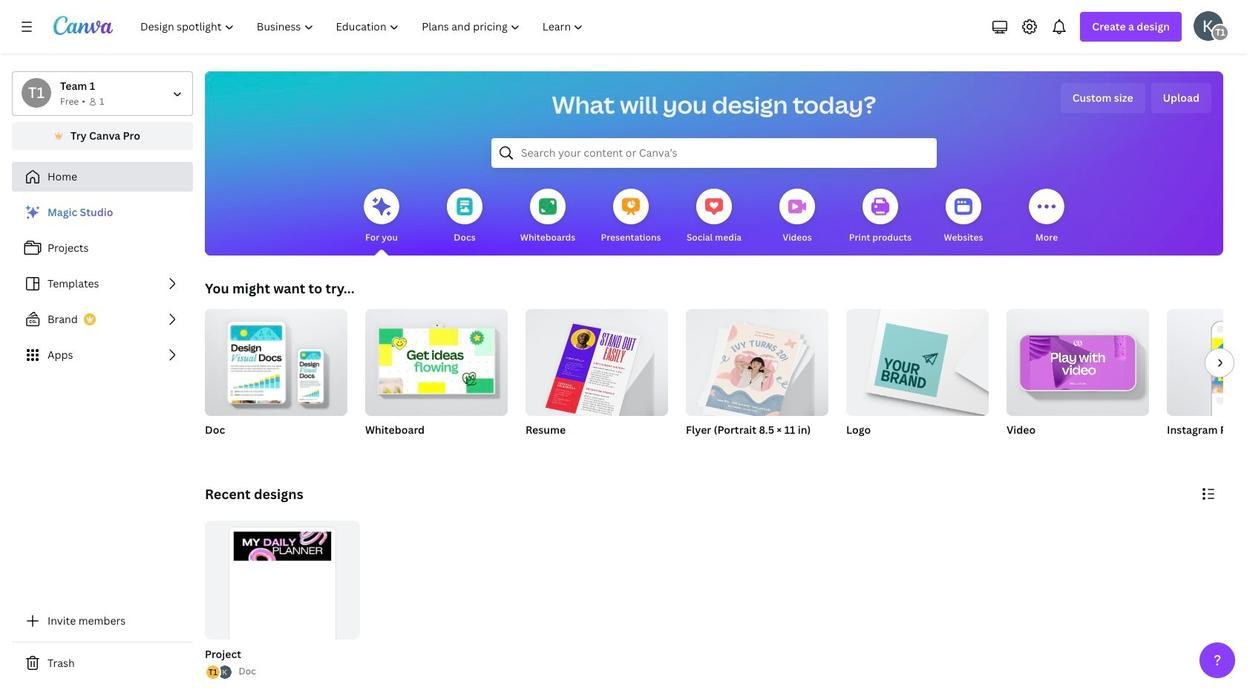 Task type: vqa. For each thing, say whether or not it's contained in the screenshot.
Team 1 image related to Team 1 element within Switch to another team button
yes



Task type: locate. For each thing, give the bounding box(es) containing it.
1 vertical spatial team 1 element
[[22, 78, 51, 108]]

team 1 element
[[1212, 24, 1230, 42], [22, 78, 51, 108]]

0 vertical spatial list
[[12, 198, 193, 370]]

1 horizontal spatial list
[[205, 664, 233, 681]]

team 1 image
[[1212, 24, 1230, 42], [22, 78, 51, 108]]

0 vertical spatial team 1 element
[[1212, 24, 1230, 42]]

0 horizontal spatial team 1 element
[[22, 78, 51, 108]]

0 horizontal spatial team 1 image
[[22, 78, 51, 108]]

team 1 element inside switch to another team button
[[22, 78, 51, 108]]

list
[[12, 198, 193, 370], [205, 664, 233, 681]]

1 horizontal spatial team 1 element
[[1212, 24, 1230, 42]]

None search field
[[492, 138, 937, 168]]

1 vertical spatial list
[[205, 664, 233, 681]]

Search search field
[[521, 139, 908, 167]]

1 horizontal spatial team 1 image
[[1212, 24, 1230, 42]]

group
[[205, 303, 348, 456], [205, 303, 348, 416], [365, 303, 508, 456], [365, 303, 508, 416], [526, 303, 669, 456], [526, 303, 669, 422], [1007, 303, 1150, 456], [1007, 303, 1150, 416], [686, 309, 829, 456], [847, 309, 989, 456], [1168, 309, 1248, 456], [1168, 309, 1248, 416], [202, 521, 360, 681], [205, 521, 360, 678]]

1 vertical spatial team 1 image
[[22, 78, 51, 108]]

0 vertical spatial team 1 image
[[1212, 24, 1230, 42]]



Task type: describe. For each thing, give the bounding box(es) containing it.
team 1 image inside switch to another team button
[[22, 78, 51, 108]]

0 horizontal spatial list
[[12, 198, 193, 370]]

Switch to another team button
[[12, 71, 193, 116]]

top level navigation element
[[131, 12, 597, 42]]

kendall parks image
[[1194, 11, 1224, 41]]



